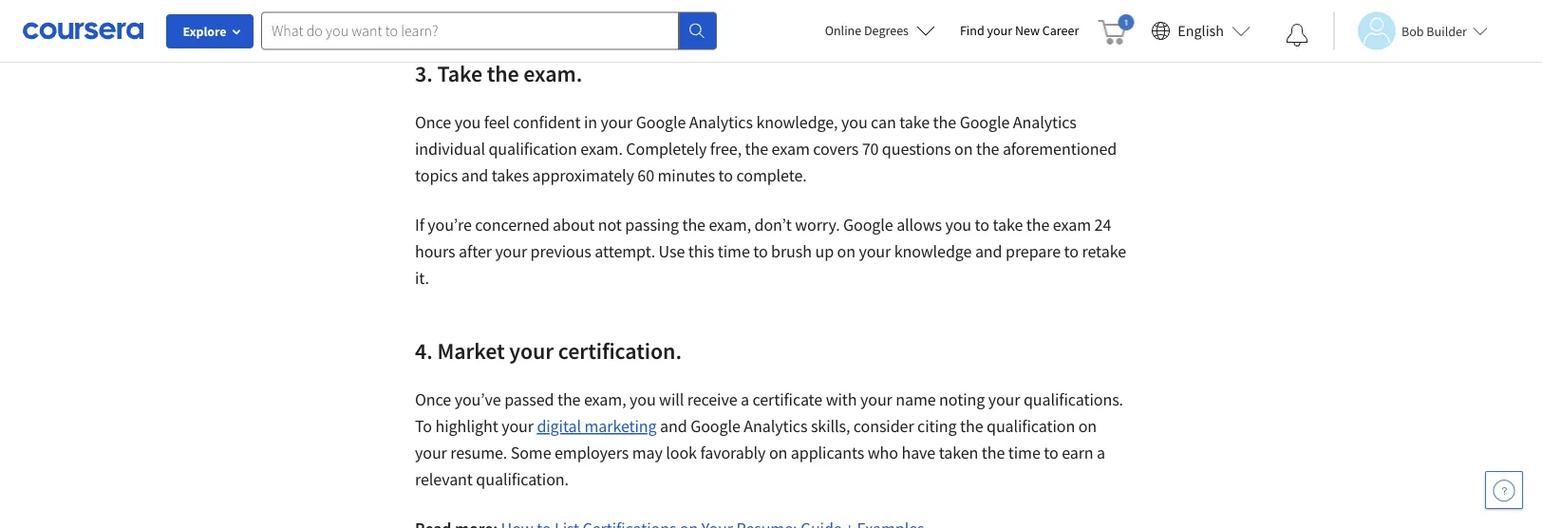 Task type: vqa. For each thing, say whether or not it's contained in the screenshot.
qualification to the left
yes



Task type: locate. For each thing, give the bounding box(es) containing it.
and left the prepare
[[975, 241, 1003, 262]]

covers
[[813, 138, 859, 160]]

take inside 'once you feel confident in your google analytics knowledge, you can take the google analytics individual qualification exam. completely free, the exam covers 70 questions on the aforementioned topics and takes approximately 60 minutes to complete.'
[[900, 112, 930, 133]]

find your new career link
[[951, 19, 1089, 43]]

1 vertical spatial exam
[[1053, 214, 1091, 236]]

taken
[[939, 442, 979, 464]]

you up the knowledge
[[946, 214, 972, 236]]

1 vertical spatial once
[[415, 389, 451, 410]]

0 vertical spatial once
[[415, 112, 451, 133]]

highlight
[[436, 416, 498, 437]]

explore button
[[166, 14, 254, 48]]

help center image
[[1493, 479, 1516, 502]]

exam left 24
[[1053, 214, 1091, 236]]

you left the will
[[630, 389, 656, 410]]

and left the takes
[[461, 165, 489, 186]]

google inside and google analytics skills, consider citing the qualification on your resume. some employers may look favorably on applicants who have taken the time to earn a relevant qualification.
[[691, 416, 741, 437]]

0 horizontal spatial and
[[461, 165, 489, 186]]

0 vertical spatial a
[[741, 389, 749, 410]]

analytics up aforementioned
[[1013, 112, 1077, 133]]

take
[[900, 112, 930, 133], [993, 214, 1023, 236]]

once you feel confident in your google analytics knowledge, you can take the google analytics individual qualification exam. completely free, the exam covers 70 questions on the aforementioned topics and takes approximately 60 minutes to complete.
[[415, 112, 1117, 186]]

concerned
[[475, 214, 550, 236]]

1 vertical spatial a
[[1097, 442, 1106, 464]]

a right receive
[[741, 389, 749, 410]]

time left earn on the right bottom of the page
[[1009, 442, 1041, 464]]

time
[[718, 241, 750, 262], [1009, 442, 1041, 464]]

analytics inside and google analytics skills, consider citing the qualification on your resume. some employers may look favorably on applicants who have taken the time to earn a relevant qualification.
[[744, 416, 808, 437]]

your up passed
[[509, 336, 554, 365]]

explore
[[183, 23, 227, 40]]

take inside if you're concerned about not passing the exam, don't worry. google allows you to take the exam 24 hours after your previous attempt. use this time to brush up on your knowledge and prepare to retake it.
[[993, 214, 1023, 236]]

None search field
[[261, 12, 717, 50]]

hours
[[415, 241, 456, 262]]

relevant
[[415, 469, 473, 490]]

1 horizontal spatial a
[[1097, 442, 1106, 464]]

it.
[[415, 267, 429, 289]]

approximately
[[533, 165, 634, 186]]

english
[[1178, 21, 1224, 40]]

free,
[[710, 138, 742, 160]]

new
[[1015, 22, 1040, 39]]

exam, up digital marketing link
[[584, 389, 626, 410]]

on inside if you're concerned about not passing the exam, don't worry. google allows you to take the exam 24 hours after your previous attempt. use this time to brush up on your knowledge and prepare to retake it.
[[837, 241, 856, 262]]

1 horizontal spatial exam,
[[709, 214, 751, 236]]

look
[[666, 442, 697, 464]]

1 horizontal spatial take
[[993, 214, 1023, 236]]

1 horizontal spatial time
[[1009, 442, 1041, 464]]

0 vertical spatial and
[[461, 165, 489, 186]]

builder
[[1427, 22, 1467, 39]]

0 horizontal spatial a
[[741, 389, 749, 410]]

on
[[955, 138, 973, 160], [837, 241, 856, 262], [1079, 416, 1097, 437], [769, 442, 788, 464]]

qualification inside and google analytics skills, consider citing the qualification on your resume. some employers may look favorably on applicants who have taken the time to earn a relevant qualification.
[[987, 416, 1075, 437]]

knowledge
[[894, 241, 972, 262]]

digital
[[537, 416, 581, 437]]

previous
[[531, 241, 592, 262]]

your right in
[[601, 112, 633, 133]]

70
[[862, 138, 879, 160]]

once
[[415, 112, 451, 133], [415, 389, 451, 410]]

2 once from the top
[[415, 389, 451, 410]]

qualification.
[[476, 469, 569, 490]]

will
[[659, 389, 684, 410]]

name
[[896, 389, 936, 410]]

a inside once you've passed the exam, you will receive a certificate with your name noting your qualifications. to highlight your
[[741, 389, 749, 410]]

you left feel
[[455, 112, 481, 133]]

1 horizontal spatial exam
[[1053, 214, 1091, 236]]

1 vertical spatial exam.
[[581, 138, 623, 160]]

once inside 'once you feel confident in your google analytics knowledge, you can take the google analytics individual qualification exam. completely free, the exam covers 70 questions on the aforementioned topics and takes approximately 60 minutes to complete.'
[[415, 112, 451, 133]]

1 vertical spatial and
[[975, 241, 1003, 262]]

on down once you've passed the exam, you will receive a certificate with your name noting your qualifications. to highlight your
[[769, 442, 788, 464]]

qualification
[[489, 138, 577, 160], [987, 416, 1075, 437]]

2 vertical spatial and
[[660, 416, 687, 437]]

0 vertical spatial time
[[718, 241, 750, 262]]

may
[[632, 442, 663, 464]]

google up aforementioned
[[960, 112, 1010, 133]]

questions
[[882, 138, 951, 160]]

once up the "individual"
[[415, 112, 451, 133]]

a right earn on the right bottom of the page
[[1097, 442, 1106, 464]]

the down noting on the bottom of the page
[[960, 416, 984, 437]]

to
[[719, 165, 733, 186], [975, 214, 990, 236], [753, 241, 768, 262], [1064, 241, 1079, 262], [1044, 442, 1059, 464]]

1 vertical spatial time
[[1009, 442, 1041, 464]]

1 horizontal spatial qualification
[[987, 416, 1075, 437]]

1 horizontal spatial and
[[660, 416, 687, 437]]

the
[[487, 59, 519, 87], [933, 112, 957, 133], [745, 138, 768, 160], [976, 138, 1000, 160], [682, 214, 706, 236], [1027, 214, 1050, 236], [557, 389, 581, 410], [960, 416, 984, 437], [982, 442, 1005, 464]]

exam.
[[524, 59, 583, 87], [581, 138, 623, 160]]

attempt.
[[595, 241, 656, 262]]

analytics
[[689, 112, 753, 133], [1013, 112, 1077, 133], [744, 416, 808, 437]]

your down concerned
[[495, 241, 527, 262]]

to
[[415, 416, 432, 437]]

in
[[584, 112, 597, 133]]

retake
[[1082, 241, 1127, 262]]

once for once you feel confident in your google analytics knowledge, you can take the google analytics individual qualification exam. completely free, the exam covers 70 questions on the aforementioned topics and takes approximately 60 minutes to complete.
[[415, 112, 451, 133]]

with
[[826, 389, 857, 410]]

analytics down certificate
[[744, 416, 808, 437]]

once inside once you've passed the exam, you will receive a certificate with your name noting your qualifications. to highlight your
[[415, 389, 451, 410]]

resume.
[[450, 442, 507, 464]]

google
[[636, 112, 686, 133], [960, 112, 1010, 133], [844, 214, 894, 236], [691, 416, 741, 437]]

qualification inside 'once you feel confident in your google analytics knowledge, you can take the google analytics individual qualification exam. completely free, the exam covers 70 questions on the aforementioned topics and takes approximately 60 minutes to complete.'
[[489, 138, 577, 160]]

on right the questions
[[955, 138, 973, 160]]

1 vertical spatial qualification
[[987, 416, 1075, 437]]

0 horizontal spatial take
[[900, 112, 930, 133]]

exam. down in
[[581, 138, 623, 160]]

0 vertical spatial qualification
[[489, 138, 577, 160]]

a inside and google analytics skills, consider citing the qualification on your resume. some employers may look favorably on applicants who have taken the time to earn a relevant qualification.
[[1097, 442, 1106, 464]]

qualifications.
[[1024, 389, 1124, 410]]

individual
[[415, 138, 485, 160]]

time right this at the left top
[[718, 241, 750, 262]]

on up earn on the right bottom of the page
[[1079, 416, 1097, 437]]

qualification down qualifications.
[[987, 416, 1075, 437]]

1 once from the top
[[415, 112, 451, 133]]

google right worry.
[[844, 214, 894, 236]]

you
[[455, 112, 481, 133], [842, 112, 868, 133], [946, 214, 972, 236], [630, 389, 656, 410]]

0 horizontal spatial exam
[[772, 138, 810, 160]]

take up the prepare
[[993, 214, 1023, 236]]

time inside if you're concerned about not passing the exam, don't worry. google allows you to take the exam 24 hours after your previous attempt. use this time to brush up on your knowledge and prepare to retake it.
[[718, 241, 750, 262]]

and inside if you're concerned about not passing the exam, don't worry. google allows you to take the exam 24 hours after your previous attempt. use this time to brush up on your knowledge and prepare to retake it.
[[975, 241, 1003, 262]]

0 horizontal spatial exam,
[[584, 389, 626, 410]]

0 vertical spatial take
[[900, 112, 930, 133]]

feel
[[484, 112, 510, 133]]

google down receive
[[691, 416, 741, 437]]

1 vertical spatial exam,
[[584, 389, 626, 410]]

and down the will
[[660, 416, 687, 437]]

your down to
[[415, 442, 447, 464]]

show notifications image
[[1286, 24, 1309, 47]]

exam, inside if you're concerned about not passing the exam, don't worry. google allows you to take the exam 24 hours after your previous attempt. use this time to brush up on your knowledge and prepare to retake it.
[[709, 214, 751, 236]]

favorably
[[700, 442, 766, 464]]

the up the questions
[[933, 112, 957, 133]]

4.
[[415, 336, 433, 365]]

confident
[[513, 112, 581, 133]]

google inside if you're concerned about not passing the exam, don't worry. google allows you to take the exam 24 hours after your previous attempt. use this time to brush up on your knowledge and prepare to retake it.
[[844, 214, 894, 236]]

on right up
[[837, 241, 856, 262]]

after
[[459, 241, 492, 262]]

exam, up this at the left top
[[709, 214, 751, 236]]

consider
[[854, 416, 914, 437]]

exam. up the confident
[[524, 59, 583, 87]]

about
[[553, 214, 595, 236]]

0 horizontal spatial qualification
[[489, 138, 577, 160]]

citing
[[918, 416, 957, 437]]

take up the questions
[[900, 112, 930, 133]]

a
[[741, 389, 749, 410], [1097, 442, 1106, 464]]

your
[[987, 22, 1013, 39], [601, 112, 633, 133], [495, 241, 527, 262], [859, 241, 891, 262], [509, 336, 554, 365], [861, 389, 893, 410], [989, 389, 1021, 410], [502, 416, 534, 437], [415, 442, 447, 464]]

once up to
[[415, 389, 451, 410]]

the right the questions
[[976, 138, 1000, 160]]

exam down knowledge,
[[772, 138, 810, 160]]

0 horizontal spatial time
[[718, 241, 750, 262]]

aforementioned
[[1003, 138, 1117, 160]]

knowledge,
[[757, 112, 838, 133]]

60
[[638, 165, 654, 186]]

1 vertical spatial take
[[993, 214, 1023, 236]]

online degrees
[[825, 22, 909, 39]]

0 vertical spatial exam
[[772, 138, 810, 160]]

to left earn on the right bottom of the page
[[1044, 442, 1059, 464]]

passed
[[505, 389, 554, 410]]

qualification down the confident
[[489, 138, 577, 160]]

2 horizontal spatial and
[[975, 241, 1003, 262]]

to down free,
[[719, 165, 733, 186]]

your up consider
[[861, 389, 893, 410]]

exam
[[772, 138, 810, 160], [1053, 214, 1091, 236]]

career
[[1043, 22, 1079, 39]]

0 vertical spatial exam,
[[709, 214, 751, 236]]

digital marketing
[[537, 416, 657, 437]]

the up complete.
[[745, 138, 768, 160]]

your inside and google analytics skills, consider citing the qualification on your resume. some employers may look favorably on applicants who have taken the time to earn a relevant qualification.
[[415, 442, 447, 464]]

the up digital
[[557, 389, 581, 410]]



Task type: describe. For each thing, give the bounding box(es) containing it.
you've
[[455, 389, 501, 410]]

allows
[[897, 214, 942, 236]]

worry.
[[795, 214, 840, 236]]

receive
[[687, 389, 738, 410]]

earn
[[1062, 442, 1094, 464]]

your inside 'once you feel confident in your google analytics knowledge, you can take the google analytics individual qualification exam. completely free, the exam covers 70 questions on the aforementioned topics and takes approximately 60 minutes to complete.'
[[601, 112, 633, 133]]

you inside if you're concerned about not passing the exam, don't worry. google allows you to take the exam 24 hours after your previous attempt. use this time to brush up on your knowledge and prepare to retake it.
[[946, 214, 972, 236]]

this
[[689, 241, 715, 262]]

who
[[868, 442, 899, 464]]

What do you want to learn? text field
[[261, 12, 679, 50]]

bob builder button
[[1334, 12, 1488, 50]]

brush
[[771, 241, 812, 262]]

the up this at the left top
[[682, 214, 706, 236]]

to down don't
[[753, 241, 768, 262]]

you're
[[428, 214, 472, 236]]

you inside once you've passed the exam, you will receive a certificate with your name noting your qualifications. to highlight your
[[630, 389, 656, 410]]

exam. inside 'once you feel confident in your google analytics knowledge, you can take the google analytics individual qualification exam. completely free, the exam covers 70 questions on the aforementioned topics and takes approximately 60 minutes to complete.'
[[581, 138, 623, 160]]

bob builder
[[1402, 22, 1467, 39]]

some
[[511, 442, 551, 464]]

bob
[[1402, 22, 1424, 39]]

minutes
[[658, 165, 715, 186]]

applicants
[[791, 442, 865, 464]]

your right noting on the bottom of the page
[[989, 389, 1021, 410]]

topics
[[415, 165, 458, 186]]

digital marketing link
[[537, 416, 657, 437]]

you left can
[[842, 112, 868, 133]]

3. take the exam.
[[415, 59, 587, 87]]

to right allows
[[975, 214, 990, 236]]

completely
[[626, 138, 707, 160]]

your right up
[[859, 241, 891, 262]]

and inside 'once you feel confident in your google analytics knowledge, you can take the google analytics individual qualification exam. completely free, the exam covers 70 questions on the aforementioned topics and takes approximately 60 minutes to complete.'
[[461, 165, 489, 186]]

passing
[[625, 214, 679, 236]]

have
[[902, 442, 936, 464]]

degrees
[[864, 22, 909, 39]]

english button
[[1144, 0, 1259, 62]]

4. market your certification.
[[415, 336, 682, 365]]

the inside once you've passed the exam, you will receive a certificate with your name noting your qualifications. to highlight your
[[557, 389, 581, 410]]

exam inside if you're concerned about not passing the exam, don't worry. google allows you to take the exam 24 hours after your previous attempt. use this time to brush up on your knowledge and prepare to retake it.
[[1053, 214, 1091, 236]]

can
[[871, 112, 896, 133]]

the right take
[[487, 59, 519, 87]]

online
[[825, 22, 862, 39]]

and inside and google analytics skills, consider citing the qualification on your resume. some employers may look favorably on applicants who have taken the time to earn a relevant qualification.
[[660, 416, 687, 437]]

find your new career
[[960, 22, 1079, 39]]

if you're concerned about not passing the exam, don't worry. google allows you to take the exam 24 hours after your previous attempt. use this time to brush up on your knowledge and prepare to retake it.
[[415, 214, 1127, 289]]

your right find
[[987, 22, 1013, 39]]

certification.
[[558, 336, 682, 365]]

0 vertical spatial exam.
[[524, 59, 583, 87]]

takes
[[492, 165, 529, 186]]

analytics up free,
[[689, 112, 753, 133]]

3.
[[415, 59, 433, 87]]

to inside 'once you feel confident in your google analytics knowledge, you can take the google analytics individual qualification exam. completely free, the exam covers 70 questions on the aforementioned topics and takes approximately 60 minutes to complete.'
[[719, 165, 733, 186]]

the up the prepare
[[1027, 214, 1050, 236]]

skills,
[[811, 416, 850, 437]]

online degrees button
[[810, 9, 951, 51]]

noting
[[940, 389, 985, 410]]

google up completely
[[636, 112, 686, 133]]

prepare
[[1006, 241, 1061, 262]]

find
[[960, 22, 985, 39]]

take
[[437, 59, 483, 87]]

use
[[659, 241, 685, 262]]

up
[[815, 241, 834, 262]]

complete.
[[737, 165, 807, 186]]

market
[[437, 336, 505, 365]]

coursera image
[[23, 15, 143, 46]]

24
[[1095, 214, 1112, 236]]

time inside and google analytics skills, consider citing the qualification on your resume. some employers may look favorably on applicants who have taken the time to earn a relevant qualification.
[[1009, 442, 1041, 464]]

once you've passed the exam, you will receive a certificate with your name noting your qualifications. to highlight your
[[415, 389, 1124, 437]]

exam, inside once you've passed the exam, you will receive a certificate with your name noting your qualifications. to highlight your
[[584, 389, 626, 410]]

once for once you've passed the exam, you will receive a certificate with your name noting your qualifications. to highlight your
[[415, 389, 451, 410]]

marketing
[[585, 416, 657, 437]]

employers
[[555, 442, 629, 464]]

your down passed
[[502, 416, 534, 437]]

don't
[[755, 214, 792, 236]]

exam inside 'once you feel confident in your google analytics knowledge, you can take the google analytics individual qualification exam. completely free, the exam covers 70 questions on the aforementioned topics and takes approximately 60 minutes to complete.'
[[772, 138, 810, 160]]

on inside 'once you feel confident in your google analytics knowledge, you can take the google analytics individual qualification exam. completely free, the exam covers 70 questions on the aforementioned topics and takes approximately 60 minutes to complete.'
[[955, 138, 973, 160]]

the right the taken
[[982, 442, 1005, 464]]

shopping cart: 1 item image
[[1098, 14, 1134, 45]]

and google analytics skills, consider citing the qualification on your resume. some employers may look favorably on applicants who have taken the time to earn a relevant qualification.
[[415, 416, 1106, 490]]

certificate
[[753, 389, 823, 410]]

to inside and google analytics skills, consider citing the qualification on your resume. some employers may look favorably on applicants who have taken the time to earn a relevant qualification.
[[1044, 442, 1059, 464]]

not
[[598, 214, 622, 236]]

to left the retake
[[1064, 241, 1079, 262]]

if
[[415, 214, 424, 236]]



